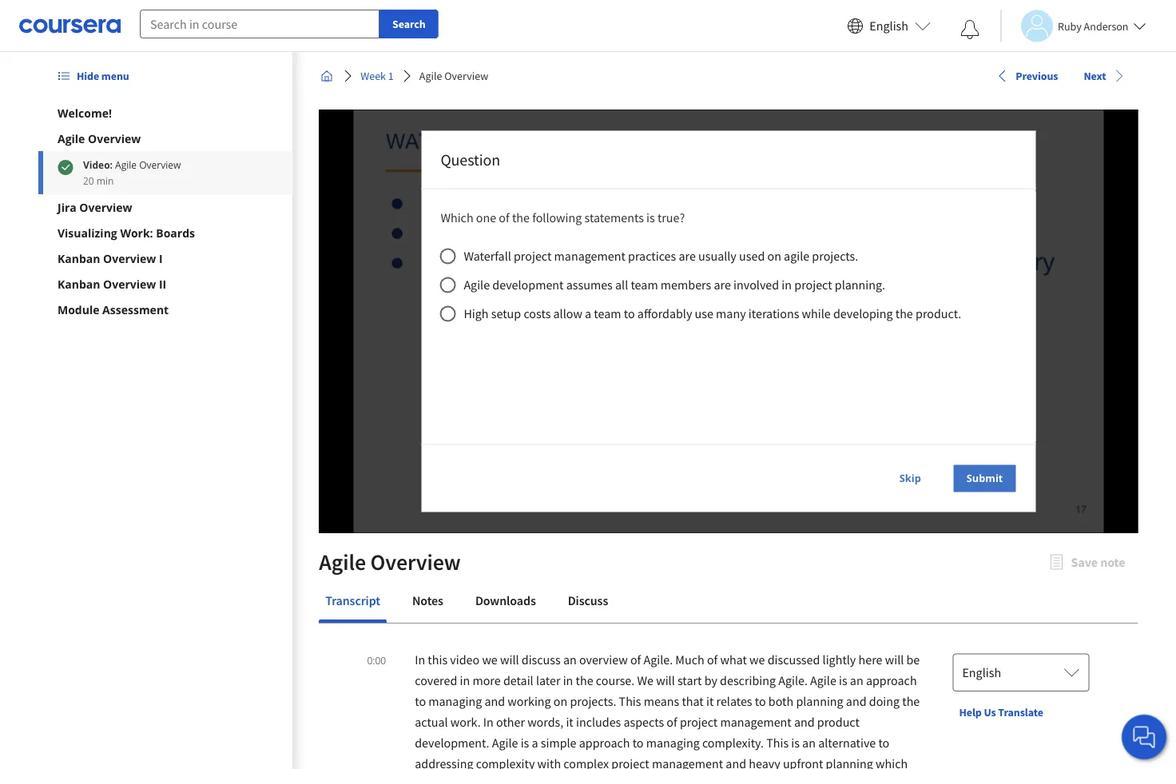 Task type: vqa. For each thing, say whether or not it's contained in the screenshot.
strong
no



Task type: describe. For each thing, give the bounding box(es) containing it.
approach inside agile is an approach to managing and working on projects.
[[866, 672, 917, 688]]

2 horizontal spatial will
[[885, 652, 904, 668]]

discuss
[[521, 652, 561, 668]]

it for includes
[[566, 714, 573, 730]]

agile inside dropdown button
[[58, 131, 85, 146]]

covered in more detail later in the course. button
[[415, 672, 637, 688]]

is for working
[[839, 672, 848, 688]]

agile up 'high'
[[464, 277, 490, 293]]

1 horizontal spatial agile.
[[778, 672, 808, 688]]

actual
[[415, 714, 448, 730]]

previous
[[1016, 69, 1058, 83]]

an inside in this video we will discuss an overview of agile. much of what we discussed lightly here will be covered in more detail later in the course. we will start by describing agile.
[[563, 652, 577, 668]]

management inside this is an alternative to addressing complexity with complex project management and
[[652, 755, 723, 769]]

project inside in other words, it includes aspects of project management and product development.
[[680, 714, 718, 730]]

alternative
[[818, 735, 876, 751]]

week 1
[[360, 69, 394, 83]]

ruby anderson
[[1058, 19, 1129, 33]]

this is an alternative to addressing complexity with complex project management and button
[[415, 735, 890, 769]]

all
[[615, 277, 628, 293]]

waterfall project management practices are usually used on agile projects.
[[464, 248, 861, 264]]

agile overview for agile overview link on the left top
[[419, 69, 488, 83]]

agile up the complexity
[[492, 735, 518, 751]]

and inside in other words, it includes aspects of project management and product development.
[[794, 714, 815, 730]]

with
[[537, 755, 561, 769]]

downloads
[[475, 592, 536, 608]]

visualizing
[[58, 225, 117, 240]]

high setup costs allow a team to affordably use many iterations while developing the product.
[[464, 306, 962, 322]]

submit button
[[953, 464, 1017, 493]]

skip button
[[887, 464, 934, 493]]

includes
[[576, 714, 621, 730]]

projects. for on
[[570, 693, 616, 709]]

overview for agile overview link on the left top
[[444, 69, 488, 83]]

0 horizontal spatial approach
[[579, 735, 630, 751]]

chat with us image
[[1132, 724, 1158, 750]]

overview for kanban overview ii dropdown button
[[103, 276, 156, 291]]

kanban overview i button
[[58, 250, 274, 266]]

lightly
[[823, 652, 856, 668]]

practices
[[628, 248, 676, 264]]

on inside agile is an approach to managing and working on projects.
[[553, 693, 567, 709]]

agile up transcript
[[319, 548, 366, 576]]

projects. for agile
[[812, 248, 858, 264]]

help
[[959, 705, 982, 720]]

project up while at top right
[[794, 277, 832, 293]]

1 horizontal spatial are
[[714, 277, 731, 293]]

2 we from the left
[[750, 652, 765, 668]]

group containing waterfall project management practices are usually used on agile projects.
[[438, 243, 1008, 323]]

planning.
[[835, 277, 885, 293]]

statements
[[584, 210, 644, 226]]

and inside agile is an approach to managing and working on projects.
[[484, 693, 505, 709]]

next
[[1084, 69, 1106, 83]]

and inside this means that it relates to both planning and doing the actual work.
[[846, 693, 867, 709]]

kanban for kanban overview ii
[[58, 276, 100, 291]]

kanban overview i
[[58, 251, 163, 266]]

planning
[[796, 693, 844, 709]]

module
[[58, 302, 100, 317]]

it for relates
[[706, 693, 714, 709]]

kanban for kanban overview i
[[58, 251, 100, 266]]

both
[[769, 693, 794, 709]]

anderson
[[1085, 19, 1129, 33]]

overview for kanban overview i dropdown button
[[103, 251, 156, 266]]

detail
[[503, 672, 533, 688]]

in other words, it includes aspects of project management and product development. button
[[415, 714, 860, 751]]

product
[[817, 714, 860, 730]]

agile inside agile is an approach to managing and working on projects.
[[810, 672, 837, 688]]

overview for 'jira overview' dropdown button
[[79, 199, 132, 215]]

relates
[[716, 693, 752, 709]]

0 horizontal spatial a
[[532, 735, 538, 751]]

welcome!
[[58, 105, 112, 120]]

downloads button
[[469, 581, 542, 620]]

allow
[[553, 306, 582, 322]]

which one of the following statements is true?
[[440, 210, 687, 226]]

means
[[644, 693, 679, 709]]

an for this is an alternative to addressing complexity with complex project management and
[[802, 735, 816, 751]]

home image
[[320, 70, 333, 82]]

agile is an approach to managing and working on projects. button
[[415, 672, 917, 709]]

1 horizontal spatial a
[[585, 306, 591, 322]]

in this video we will discuss an overview of agile. button
[[415, 652, 675, 668]]

transcript button
[[319, 581, 386, 620]]

this means that it relates to both planning and doing the actual work. button
[[415, 693, 920, 730]]

us
[[984, 705, 996, 720]]

0 horizontal spatial are
[[679, 248, 696, 264]]

iterations
[[749, 306, 799, 322]]

0 horizontal spatial in
[[460, 672, 470, 688]]

the right one
[[512, 210, 530, 226]]

english button
[[953, 653, 1090, 692]]

20
[[83, 174, 94, 187]]

transcript
[[325, 592, 380, 608]]

many
[[716, 306, 746, 322]]

development
[[492, 277, 564, 293]]

here
[[859, 652, 883, 668]]

1
[[388, 69, 394, 83]]

video
[[450, 652, 479, 668]]

high
[[464, 306, 488, 322]]

complex
[[563, 755, 609, 769]]

addressing
[[415, 755, 473, 769]]

0 vertical spatial team
[[631, 277, 658, 293]]

this means that it relates to both planning and doing the actual work.
[[415, 693, 920, 730]]

we will start by describing agile. button
[[637, 672, 810, 688]]

jira overview
[[58, 199, 132, 215]]

week
[[360, 69, 386, 83]]

this is an alternative to addressing complexity with complex project management and
[[415, 735, 890, 769]]

hide menu button
[[51, 62, 136, 90]]

visualizing work: boards button
[[58, 225, 274, 241]]

members
[[661, 277, 711, 293]]

translate
[[998, 705, 1044, 720]]

assessment
[[102, 302, 169, 317]]

discuss button
[[561, 581, 615, 620]]

true?
[[657, 210, 685, 226]]

to inside this is an alternative to addressing complexity with complex project management and
[[879, 735, 890, 751]]

of up by
[[707, 652, 718, 668]]

in this video we will discuss an overview of agile. much of what we discussed lightly here will be covered in more detail later in the course. we will start by describing agile.
[[415, 652, 920, 688]]

0 horizontal spatial will
[[500, 652, 519, 668]]

waterfall
[[464, 248, 511, 264]]



Task type: locate. For each thing, give the bounding box(es) containing it.
i
[[159, 251, 163, 266]]

0 vertical spatial in
[[415, 652, 425, 668]]

covered
[[415, 672, 457, 688]]

that
[[682, 693, 704, 709]]

and
[[484, 693, 505, 709], [846, 693, 867, 709], [794, 714, 815, 730], [726, 755, 746, 769]]

1 horizontal spatial an
[[802, 735, 816, 751]]

2 vertical spatial agile overview
[[319, 548, 461, 576]]

previous button
[[990, 61, 1065, 90]]

setup
[[491, 306, 521, 322]]

next button
[[1078, 61, 1132, 90]]

english button
[[841, 0, 938, 52]]

later
[[536, 672, 560, 688]]

0 horizontal spatial on
[[553, 693, 567, 709]]

this for is
[[766, 735, 789, 751]]

is down both
[[791, 735, 800, 751]]

project inside this is an alternative to addressing complexity with complex project management and
[[611, 755, 649, 769]]

1 vertical spatial management
[[720, 714, 792, 730]]

usually
[[698, 248, 737, 264]]

1 vertical spatial approach
[[579, 735, 630, 751]]

in inside in this video we will discuss an overview of agile. much of what we discussed lightly here will be covered in more detail later in the course. we will start by describing agile.
[[415, 652, 425, 668]]

2 kanban from the top
[[58, 276, 100, 291]]

and down planning on the bottom right of page
[[794, 714, 815, 730]]

in inside in other words, it includes aspects of project management and product development.
[[483, 714, 493, 730]]

overview
[[579, 652, 628, 668]]

of up we
[[630, 652, 641, 668]]

group
[[438, 243, 1008, 323]]

managing
[[428, 693, 482, 709], [646, 735, 700, 751]]

we
[[482, 652, 497, 668], [750, 652, 765, 668]]

the inside in this video we will discuss an overview of agile. much of what we discussed lightly here will be covered in more detail later in the course. we will start by describing agile.
[[576, 672, 593, 688]]

kanban
[[58, 251, 100, 266], [58, 276, 100, 291]]

kanban inside dropdown button
[[58, 276, 100, 291]]

agile overview for agile overview dropdown button
[[58, 131, 141, 146]]

projects. up includes
[[570, 693, 616, 709]]

0 horizontal spatial this
[[619, 693, 641, 709]]

1 vertical spatial in
[[483, 714, 493, 730]]

projects.
[[812, 248, 858, 264], [570, 693, 616, 709]]

managing up work.
[[428, 693, 482, 709]]

by
[[704, 672, 717, 688]]

kanban overview ii
[[58, 276, 166, 291]]

overview inside video: agile overview 20 min
[[139, 158, 181, 171]]

work:
[[120, 225, 153, 240]]

in left other
[[483, 714, 493, 730]]

this for means
[[619, 693, 641, 709]]

team right all
[[631, 277, 658, 293]]

in for this
[[415, 652, 425, 668]]

an inside agile is an approach to managing and working on projects.
[[850, 672, 864, 688]]

will left be
[[885, 652, 904, 668]]

it inside this means that it relates to both planning and doing the actual work.
[[706, 693, 714, 709]]

are down usually
[[714, 277, 731, 293]]

1 vertical spatial it
[[566, 714, 573, 730]]

is for with
[[791, 735, 800, 751]]

agile.
[[644, 652, 673, 668], [778, 672, 808, 688]]

course.
[[596, 672, 635, 688]]

1 vertical spatial managing
[[646, 735, 700, 751]]

is
[[646, 210, 655, 226], [839, 672, 848, 688], [521, 735, 529, 751], [791, 735, 800, 751]]

management up 'assumes' in the top of the page
[[554, 248, 625, 264]]

on
[[767, 248, 781, 264], [553, 693, 567, 709]]

is inside agile is an approach to managing and working on projects.
[[839, 672, 848, 688]]

describing
[[720, 672, 776, 688]]

kanban up module
[[58, 276, 100, 291]]

be
[[907, 652, 920, 668]]

much of what we discussed lightly here will be button
[[675, 652, 920, 668]]

in right the later
[[563, 672, 573, 688]]

of right one
[[499, 210, 509, 226]]

jira overview button
[[58, 199, 274, 215]]

1 horizontal spatial in
[[563, 672, 573, 688]]

english
[[870, 18, 909, 34], [962, 664, 1001, 680]]

an left alternative
[[802, 735, 816, 751]]

we
[[637, 672, 654, 688]]

show notifications image
[[961, 20, 980, 39]]

0 vertical spatial management
[[554, 248, 625, 264]]

managing down this means that it relates to both planning and doing the actual work.
[[646, 735, 700, 751]]

0 vertical spatial it
[[706, 693, 714, 709]]

1 vertical spatial are
[[714, 277, 731, 293]]

what
[[720, 652, 747, 668]]

boards
[[156, 225, 195, 240]]

0 vertical spatial agile overview
[[419, 69, 488, 83]]

module assessment
[[58, 302, 169, 317]]

management down relates
[[720, 714, 792, 730]]

search button
[[380, 10, 439, 38]]

product.
[[916, 306, 962, 322]]

1 horizontal spatial on
[[767, 248, 781, 264]]

approach down includes
[[579, 735, 630, 751]]

project up development
[[514, 248, 552, 264]]

related lecture content tabs tab list
[[319, 581, 1138, 623]]

agile. down discussed
[[778, 672, 808, 688]]

agile right video:
[[115, 158, 137, 171]]

much
[[675, 652, 704, 668]]

2 vertical spatial management
[[652, 755, 723, 769]]

aspects
[[624, 714, 664, 730]]

we up more
[[482, 652, 497, 668]]

are up members
[[679, 248, 696, 264]]

1 horizontal spatial english
[[962, 664, 1001, 680]]

this down both
[[766, 735, 789, 751]]

an
[[563, 652, 577, 668], [850, 672, 864, 688], [802, 735, 816, 751]]

an inside this is an alternative to addressing complexity with complex project management and
[[802, 735, 816, 751]]

projects. inside agile is an approach to managing and working on projects.
[[570, 693, 616, 709]]

discussed
[[768, 652, 820, 668]]

which
[[440, 210, 473, 226]]

help us translate
[[959, 705, 1044, 720]]

0 horizontal spatial managing
[[428, 693, 482, 709]]

0 horizontal spatial agile.
[[644, 652, 673, 668]]

1 vertical spatial kanban
[[58, 276, 100, 291]]

1 vertical spatial agile.
[[778, 672, 808, 688]]

1 horizontal spatial approach
[[866, 672, 917, 688]]

1 vertical spatial projects.
[[570, 693, 616, 709]]

0 vertical spatial agile.
[[644, 652, 673, 668]]

0 horizontal spatial an
[[563, 652, 577, 668]]

0 horizontal spatial in
[[415, 652, 425, 668]]

1 horizontal spatial this
[[766, 735, 789, 751]]

visualizing work: boards
[[58, 225, 195, 240]]

it right that
[[706, 693, 714, 709]]

1 horizontal spatial managing
[[646, 735, 700, 751]]

1 vertical spatial english
[[962, 664, 1001, 680]]

0 vertical spatial on
[[767, 248, 781, 264]]

agile. up we
[[644, 652, 673, 668]]

management down complexity.
[[652, 755, 723, 769]]

work.
[[450, 714, 481, 730]]

the down overview
[[576, 672, 593, 688]]

is down other
[[521, 735, 529, 751]]

in
[[415, 652, 425, 668], [483, 714, 493, 730]]

projects. up the planning.
[[812, 248, 858, 264]]

a down "words,"
[[532, 735, 538, 751]]

in left "this"
[[415, 652, 425, 668]]

notes button
[[406, 581, 450, 620]]

0 vertical spatial approach
[[866, 672, 917, 688]]

an down 'here'
[[850, 672, 864, 688]]

1 vertical spatial agile overview
[[58, 131, 141, 146]]

of down 'means'
[[667, 714, 677, 730]]

use
[[695, 306, 713, 322]]

kanban down visualizing
[[58, 251, 100, 266]]

approach up doing
[[866, 672, 917, 688]]

agile inside video: agile overview 20 min
[[115, 158, 137, 171]]

start
[[678, 672, 702, 688]]

it up simple
[[566, 714, 573, 730]]

1 horizontal spatial it
[[706, 693, 714, 709]]

to inside this means that it relates to both planning and doing the actual work.
[[755, 693, 766, 709]]

coursera image
[[19, 13, 121, 39]]

on left agile
[[767, 248, 781, 264]]

we up 'describing'
[[750, 652, 765, 668]]

more
[[472, 672, 501, 688]]

1 vertical spatial this
[[766, 735, 789, 751]]

1 horizontal spatial team
[[631, 277, 658, 293]]

an right discuss
[[563, 652, 577, 668]]

following
[[532, 210, 582, 226]]

completed image
[[58, 159, 74, 175]]

overview up assessment
[[103, 276, 156, 291]]

of inside in other words, it includes aspects of project management and product development.
[[667, 714, 677, 730]]

0 horizontal spatial it
[[566, 714, 573, 730]]

2 horizontal spatial in
[[782, 277, 792, 293]]

0 vertical spatial english
[[870, 18, 909, 34]]

complexity
[[476, 755, 535, 769]]

to
[[624, 306, 635, 322], [415, 693, 426, 709], [755, 693, 766, 709], [633, 735, 644, 751], [879, 735, 890, 751]]

overview
[[444, 69, 488, 83], [88, 131, 141, 146], [139, 158, 181, 171], [79, 199, 132, 215], [103, 251, 156, 266], [103, 276, 156, 291], [370, 548, 461, 576]]

0 vertical spatial kanban
[[58, 251, 100, 266]]

hide
[[77, 69, 99, 83]]

overview down visualizing work: boards
[[103, 251, 156, 266]]

1 kanban from the top
[[58, 251, 100, 266]]

Search in course text field
[[140, 10, 380, 38]]

1 horizontal spatial projects.
[[812, 248, 858, 264]]

1 horizontal spatial in
[[483, 714, 493, 730]]

in right involved
[[782, 277, 792, 293]]

management inside in other words, it includes aspects of project management and product development.
[[720, 714, 792, 730]]

overview down agile overview dropdown button
[[139, 158, 181, 171]]

and down more
[[484, 693, 505, 709]]

0 vertical spatial are
[[679, 248, 696, 264]]

developing
[[833, 306, 893, 322]]

managing inside agile is an approach to managing and working on projects.
[[428, 693, 482, 709]]

module assessment button
[[58, 301, 274, 317]]

1 vertical spatial a
[[532, 735, 538, 751]]

the right doing
[[902, 693, 920, 709]]

the inside this means that it relates to both planning and doing the actual work.
[[902, 693, 920, 709]]

will
[[500, 652, 519, 668], [885, 652, 904, 668], [656, 672, 675, 688]]

will up detail at the left bottom of the page
[[500, 652, 519, 668]]

min
[[97, 174, 114, 187]]

this
[[619, 693, 641, 709], [766, 735, 789, 751]]

kanban overview ii button
[[58, 276, 274, 292]]

costs
[[524, 306, 551, 322]]

agile overview up transcript
[[319, 548, 461, 576]]

1 vertical spatial an
[[850, 672, 864, 688]]

0:00
[[367, 654, 386, 667]]

1 horizontal spatial will
[[656, 672, 675, 688]]

and down complexity.
[[726, 755, 746, 769]]

agile overview inside agile overview link
[[419, 69, 488, 83]]

kanban inside dropdown button
[[58, 251, 100, 266]]

on down the later
[[553, 693, 567, 709]]

2 horizontal spatial an
[[850, 672, 864, 688]]

agile overview button
[[58, 130, 274, 146]]

0 horizontal spatial team
[[594, 306, 621, 322]]

english inside popup button
[[962, 664, 1001, 680]]

is left true?
[[646, 210, 655, 226]]

complexity.
[[702, 735, 764, 751]]

a right allow
[[585, 306, 591, 322]]

will right we
[[656, 672, 675, 688]]

agile up planning on the bottom right of page
[[810, 672, 837, 688]]

agile right 1
[[419, 69, 442, 83]]

development.
[[415, 735, 489, 751]]

overview right 1
[[444, 69, 488, 83]]

discuss
[[568, 592, 608, 608]]

and up product
[[846, 693, 867, 709]]

this inside this is an alternative to addressing complexity with complex project management and
[[766, 735, 789, 751]]

project down agile is a simple approach to managing complexity. button
[[611, 755, 649, 769]]

1 vertical spatial team
[[594, 306, 621, 322]]

is inside this is an alternative to addressing complexity with complex project management and
[[791, 735, 800, 751]]

this up aspects
[[619, 693, 641, 709]]

affordably
[[637, 306, 692, 322]]

agile overview inside agile overview dropdown button
[[58, 131, 141, 146]]

0:00 button
[[362, 649, 391, 670]]

are
[[679, 248, 696, 264], [714, 277, 731, 293]]

this inside this means that it relates to both planning and doing the actual work.
[[619, 693, 641, 709]]

0 vertical spatial a
[[585, 306, 591, 322]]

overview down min
[[79, 199, 132, 215]]

submit
[[967, 471, 1003, 485]]

agile
[[784, 248, 810, 264]]

hide menu
[[77, 69, 129, 83]]

0 horizontal spatial projects.
[[570, 693, 616, 709]]

english inside button
[[870, 18, 909, 34]]

team down all
[[594, 306, 621, 322]]

to inside agile is an approach to managing and working on projects.
[[415, 693, 426, 709]]

agile overview up video:
[[58, 131, 141, 146]]

overview inside dropdown button
[[103, 276, 156, 291]]

jira
[[58, 199, 77, 215]]

agile overview right 1
[[419, 69, 488, 83]]

is for complexity.
[[521, 735, 529, 751]]

2 vertical spatial an
[[802, 735, 816, 751]]

overview for agile overview dropdown button
[[88, 131, 141, 146]]

0 vertical spatial projects.
[[812, 248, 858, 264]]

0 horizontal spatial english
[[870, 18, 909, 34]]

0 vertical spatial an
[[563, 652, 577, 668]]

1 vertical spatial on
[[553, 693, 567, 709]]

1 we from the left
[[482, 652, 497, 668]]

it inside in other words, it includes aspects of project management and product development.
[[566, 714, 573, 730]]

overview up notes
[[370, 548, 461, 576]]

in for other
[[483, 714, 493, 730]]

search
[[393, 17, 426, 31]]

notes
[[412, 592, 443, 608]]

and inside this is an alternative to addressing complexity with complex project management and
[[726, 755, 746, 769]]

is down lightly
[[839, 672, 848, 688]]

an for agile is an approach to managing and working on projects.
[[850, 672, 864, 688]]

0 horizontal spatial we
[[482, 652, 497, 668]]

in down video
[[460, 672, 470, 688]]

1 horizontal spatial we
[[750, 652, 765, 668]]

0 vertical spatial managing
[[428, 693, 482, 709]]

the left product.
[[896, 306, 913, 322]]

project down that
[[680, 714, 718, 730]]

overview up video:
[[88, 131, 141, 146]]

0 vertical spatial this
[[619, 693, 641, 709]]

agile down welcome!
[[58, 131, 85, 146]]

menu
[[101, 69, 129, 83]]



